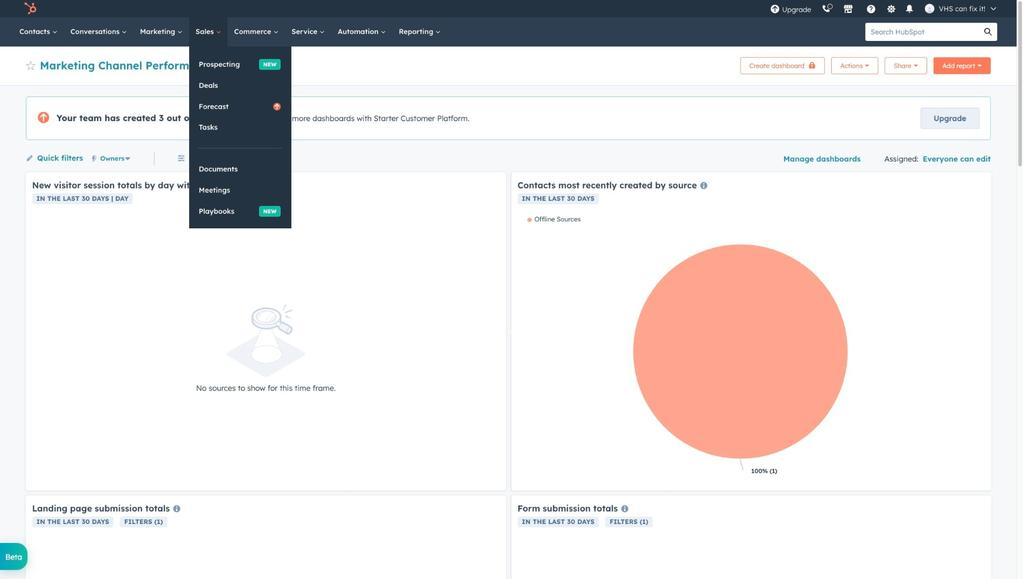 Task type: locate. For each thing, give the bounding box(es) containing it.
menu
[[765, 0, 1005, 17]]

jacob simon image
[[926, 4, 935, 13]]

new visitor session totals by day with source breakdown element
[[26, 173, 506, 491]]

form submission totals element
[[512, 496, 992, 580]]

contacts most recently created by source element
[[512, 173, 992, 491]]

marketplaces image
[[844, 5, 854, 15]]

banner
[[26, 54, 992, 74]]



Task type: vqa. For each thing, say whether or not it's contained in the screenshot.
'is'
no



Task type: describe. For each thing, give the bounding box(es) containing it.
Search HubSpot search field
[[866, 23, 980, 41]]

interactive chart image
[[518, 215, 985, 485]]

sales menu
[[189, 46, 292, 229]]

toggle series visibility region
[[528, 215, 581, 223]]

landing page submission totals element
[[26, 496, 506, 580]]



